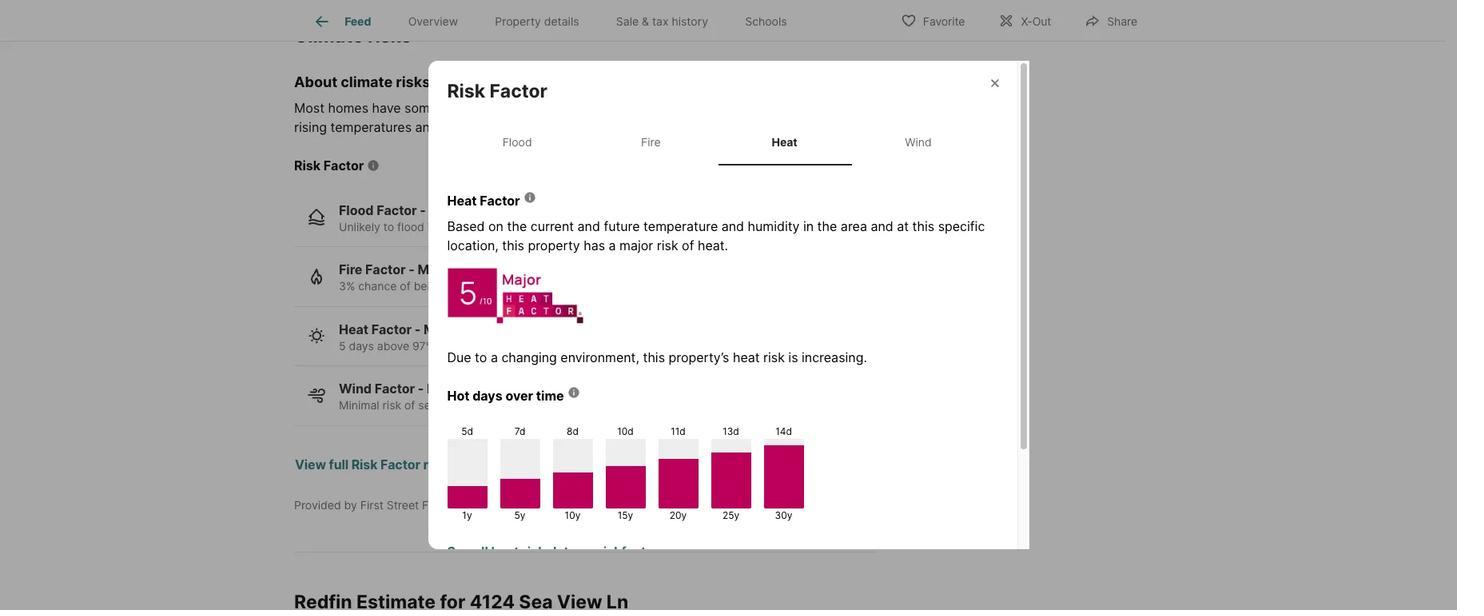 Task type: vqa. For each thing, say whether or not it's contained in the screenshot.


Task type: locate. For each thing, give the bounding box(es) containing it.
1 vertical spatial tab list
[[447, 119, 998, 165]]

fire inside fire factor - moderate 3% chance of being in a wildfire in next 30 years
[[339, 261, 363, 277]]

flood factor - minimal unlikely to flood in next 30 years
[[339, 202, 512, 233]]

15y
[[618, 509, 633, 521]]

on inside the based on the current and future temperature and humidity in the area and at this specific location, this property has
[[489, 218, 504, 234]]

minimal down 5
[[339, 398, 380, 412]]

1 vertical spatial to
[[384, 219, 394, 233]]

fire
[[641, 135, 661, 149], [339, 261, 363, 277]]

about
[[294, 74, 338, 90]]

heat
[[772, 135, 798, 149], [447, 193, 477, 209], [339, 321, 369, 337]]

in right humidity
[[804, 218, 814, 234]]

11d
[[671, 425, 686, 437]]

to inside flood factor - minimal unlikely to flood in next 30 years
[[384, 219, 394, 233]]

in down moderate
[[447, 279, 456, 293]]

by
[[724, 100, 738, 116], [344, 498, 357, 511]]

in right 14
[[581, 339, 591, 352]]

0 vertical spatial heat
[[733, 349, 760, 365]]

- up flood
[[420, 202, 426, 218]]

next down property
[[522, 279, 545, 293]]

30 inside heat factor - major 5 days above 97° expected this year, 14 days in 30 years
[[594, 339, 608, 352]]

years up 8d
[[561, 398, 590, 412]]

- inside heat factor - major 5 days above 97° expected this year, 14 days in 30 years
[[415, 321, 421, 337]]

heat inside heat factor - major 5 days above 97° expected this year, 14 days in 30 years
[[339, 321, 369, 337]]

heat for heat
[[772, 135, 798, 149]]

heat.
[[698, 237, 728, 253]]

0 horizontal spatial climate
[[341, 74, 393, 90]]

risk up sea
[[441, 100, 463, 116]]

homes
[[328, 100, 369, 116]]

of left severe
[[405, 398, 415, 412]]

the left the area
[[818, 218, 837, 234]]

5d
[[461, 425, 473, 437]]

30 down property
[[549, 279, 563, 293]]

risk
[[447, 80, 485, 103], [294, 157, 321, 173], [352, 456, 378, 472]]

property's
[[669, 349, 730, 365]]

30 right 14
[[594, 339, 608, 352]]

2 vertical spatial next
[[517, 398, 540, 412]]

1 horizontal spatial wind
[[905, 135, 932, 149]]

to left flood
[[384, 219, 394, 233]]

years down heat factor
[[483, 219, 512, 233]]

1 vertical spatial heat
[[447, 193, 477, 209]]

risk factor down rising at the top of the page
[[294, 157, 364, 173]]

1 horizontal spatial flood
[[503, 135, 532, 149]]

2 vertical spatial a
[[491, 349, 498, 365]]

risk left severe
[[383, 398, 401, 412]]

in
[[804, 218, 814, 234], [428, 219, 437, 233], [447, 279, 456, 293], [510, 279, 519, 293], [581, 339, 591, 352]]

2 horizontal spatial to
[[864, 100, 876, 116]]

- for flood
[[420, 202, 426, 218]]

- up 97°
[[415, 321, 421, 337]]

heat factor
[[447, 193, 520, 209]]

factor up street
[[381, 456, 420, 472]]

days right 14
[[553, 339, 578, 352]]

wind for wind
[[905, 135, 932, 149]]

this right location,
[[502, 237, 524, 253]]

- inside fire factor - moderate 3% chance of being in a wildfire in next 30 years
[[409, 261, 415, 277]]

of inside risk factor dialog
[[682, 237, 694, 253]]

on right data
[[580, 544, 595, 560]]

factor
[[490, 80, 548, 103], [324, 157, 364, 173], [480, 193, 520, 209], [377, 202, 417, 218], [365, 261, 406, 277], [372, 321, 412, 337], [375, 381, 415, 397], [381, 456, 420, 472]]

first
[[360, 498, 384, 511]]

over inside risk factor dialog
[[506, 388, 533, 404]]

flood for flood
[[503, 135, 532, 149]]

factor up chance
[[365, 261, 406, 277]]

heat for heat factor - major 5 days above 97° expected this year, 14 days in 30 years
[[339, 321, 369, 337]]

days
[[349, 339, 374, 352], [553, 339, 578, 352], [473, 388, 503, 404]]

share
[[1108, 14, 1138, 28]]

1y
[[462, 509, 472, 521]]

of
[[466, 100, 478, 116], [682, 237, 694, 253], [400, 279, 411, 293], [405, 398, 415, 412]]

heat up 5
[[339, 321, 369, 337]]

1 vertical spatial climate
[[742, 100, 786, 116]]

over right winds
[[491, 398, 514, 412]]

0 horizontal spatial by
[[344, 498, 357, 511]]

2 horizontal spatial risk
[[447, 80, 485, 103]]

1 vertical spatial risk factor
[[294, 157, 364, 173]]

over
[[506, 388, 533, 404], [491, 398, 514, 412]]

view full risk factor report button
[[294, 445, 463, 483]]

heat down "change"
[[772, 135, 798, 149]]

factor down 'above'
[[375, 381, 415, 397]]

climate
[[294, 25, 364, 47]]

environment,
[[561, 349, 640, 365]]

0 horizontal spatial to
[[384, 219, 394, 233]]

due to a changing environment, this property's heat risk is increasing.
[[447, 349, 867, 365]]

to inside dialog
[[475, 349, 487, 365]]

years inside fire factor - moderate 3% chance of being in a wildfire in next 30 years
[[566, 279, 595, 293]]

1 vertical spatial risk
[[294, 157, 321, 173]]

street
[[387, 498, 419, 511]]

0 vertical spatial minimal
[[429, 202, 478, 218]]

riskfactor.com
[[598, 544, 689, 560]]

1 vertical spatial fire
[[339, 261, 363, 277]]

factor up flood
[[377, 202, 417, 218]]

risk inside most homes have some risk of natural disasters, and may be impacted by climate change due to rising temperatures and sea levels.
[[441, 100, 463, 116]]

tab list containing flood
[[447, 119, 998, 165]]

30 inside "wind factor - minimal minimal risk of severe winds over next 30 years"
[[544, 398, 558, 412]]

this left year,
[[487, 339, 506, 352]]

by left first
[[344, 498, 357, 511]]

on down heat factor
[[489, 218, 504, 234]]

heat up based
[[447, 193, 477, 209]]

above
[[377, 339, 409, 352]]

to right due
[[864, 100, 876, 116]]

1 horizontal spatial days
[[473, 388, 503, 404]]

1 horizontal spatial climate
[[742, 100, 786, 116]]

expected
[[434, 339, 483, 352]]

risk factor up levels.
[[447, 80, 548, 103]]

2 vertical spatial to
[[475, 349, 487, 365]]

next inside flood factor - minimal unlikely to flood in next 30 years
[[440, 219, 463, 233]]

sale & tax history
[[616, 15, 708, 28]]

tab list inside risk factor dialog
[[447, 119, 998, 165]]

1 vertical spatial flood
[[339, 202, 374, 218]]

1 horizontal spatial the
[[818, 218, 837, 234]]

most homes have some risk of natural disasters, and may be impacted by climate change due to rising temperatures and sea levels.
[[294, 100, 876, 135]]

years inside "wind factor - minimal minimal risk of severe winds over next 30 years"
[[561, 398, 590, 412]]

0 horizontal spatial flood
[[339, 202, 374, 218]]

of down temperature
[[682, 237, 694, 253]]

may
[[616, 100, 641, 116]]

next inside fire factor - moderate 3% chance of being in a wildfire in next 30 years
[[522, 279, 545, 293]]

0 horizontal spatial days
[[349, 339, 374, 352]]

0 vertical spatial risk factor
[[447, 80, 548, 103]]

years down has
[[566, 279, 595, 293]]

fire for fire
[[641, 135, 661, 149]]

a
[[609, 237, 616, 253], [459, 279, 465, 293], [491, 349, 498, 365]]

- for wind
[[418, 381, 424, 397]]

risk left "is"
[[764, 349, 785, 365]]

&
[[642, 15, 649, 28]]

days right hot
[[473, 388, 503, 404]]

risk factor dialog
[[428, 61, 1029, 610]]

fire up 3%
[[339, 261, 363, 277]]

7d
[[515, 425, 526, 437]]

major
[[620, 237, 653, 253]]

0 horizontal spatial risk
[[294, 157, 321, 173]]

0 vertical spatial heat
[[772, 135, 798, 149]]

factor inside "wind factor - minimal minimal risk of severe winds over next 30 years"
[[375, 381, 415, 397]]

temperatures
[[331, 119, 412, 135]]

0 vertical spatial next
[[440, 219, 463, 233]]

- inside flood factor - minimal unlikely to flood in next 30 years
[[420, 202, 426, 218]]

0 horizontal spatial a
[[459, 279, 465, 293]]

minimal inside flood factor - minimal unlikely to flood in next 30 years
[[429, 202, 478, 218]]

0 horizontal spatial wind
[[339, 381, 372, 397]]

impacted
[[664, 100, 720, 116]]

2 vertical spatial heat
[[339, 321, 369, 337]]

details
[[544, 15, 579, 28]]

1 vertical spatial on
[[580, 544, 595, 560]]

2 horizontal spatial heat
[[772, 135, 798, 149]]

factor up 'above'
[[372, 321, 412, 337]]

0 horizontal spatial the
[[507, 218, 527, 234]]

over left time
[[506, 388, 533, 404]]

0 vertical spatial climate
[[341, 74, 393, 90]]

days right 5
[[349, 339, 374, 352]]

share button
[[1072, 4, 1151, 36]]

1 horizontal spatial to
[[475, 349, 487, 365]]

days inside risk factor dialog
[[473, 388, 503, 404]]

1 horizontal spatial risk
[[352, 456, 378, 472]]

30
[[466, 219, 480, 233], [549, 279, 563, 293], [594, 339, 608, 352], [544, 398, 558, 412]]

factor down temperatures
[[324, 157, 364, 173]]

and left may
[[590, 100, 612, 116]]

flood down levels.
[[503, 135, 532, 149]]

humidity
[[748, 218, 800, 234]]

factor inside button
[[381, 456, 420, 472]]

30 up location,
[[466, 219, 480, 233]]

risk right full
[[352, 456, 378, 472]]

in right wildfire
[[510, 279, 519, 293]]

minimal up based
[[429, 202, 478, 218]]

minimal up severe
[[427, 381, 476, 397]]

risk inside see all heat risk data on riskfactor.com link
[[522, 544, 546, 560]]

- inside "wind factor - minimal minimal risk of severe winds over next 30 years"
[[418, 381, 424, 397]]

1 vertical spatial minimal
[[427, 381, 476, 397]]

0 vertical spatial wind
[[905, 135, 932, 149]]

1 horizontal spatial fire
[[641, 135, 661, 149]]

30 down changing
[[544, 398, 558, 412]]

years left property's at the bottom of page
[[611, 339, 640, 352]]

2 vertical spatial minimal
[[339, 398, 380, 412]]

wind inside tab
[[905, 135, 932, 149]]

risk left data
[[522, 544, 546, 560]]

some
[[405, 100, 438, 116]]

97°
[[413, 339, 431, 352]]

feed link
[[313, 12, 371, 31]]

factor up based
[[480, 193, 520, 209]]

years
[[483, 219, 512, 233], [566, 279, 595, 293], [611, 339, 640, 352], [561, 398, 590, 412]]

and left at
[[871, 218, 894, 234]]

risks
[[368, 25, 412, 47], [396, 74, 430, 90]]

heat inside 'tab'
[[772, 135, 798, 149]]

the left current
[[507, 218, 527, 234]]

climate
[[341, 74, 393, 90], [742, 100, 786, 116]]

of up levels.
[[466, 100, 478, 116]]

- up severe
[[418, 381, 424, 397]]

property details tab
[[477, 2, 598, 41]]

tab list containing feed
[[294, 0, 819, 41]]

next
[[440, 219, 463, 233], [522, 279, 545, 293], [517, 398, 540, 412]]

climate up homes
[[341, 74, 393, 90]]

current
[[531, 218, 574, 234]]

0 vertical spatial to
[[864, 100, 876, 116]]

a down moderate
[[459, 279, 465, 293]]

0 vertical spatial tab list
[[294, 0, 819, 41]]

1 horizontal spatial risk factor
[[447, 80, 548, 103]]

5y
[[515, 509, 526, 521]]

0 horizontal spatial fire
[[339, 261, 363, 277]]

of left being
[[400, 279, 411, 293]]

fire tab
[[584, 123, 718, 162]]

risk down rising at the top of the page
[[294, 157, 321, 173]]

and
[[590, 100, 612, 116], [415, 119, 438, 135], [578, 218, 600, 234], [722, 218, 744, 234], [871, 218, 894, 234]]

this
[[913, 218, 935, 234], [502, 237, 524, 253], [487, 339, 506, 352], [643, 349, 665, 365]]

wind inside "wind factor - minimal minimal risk of severe winds over next 30 years"
[[339, 381, 372, 397]]

fire down be on the top left of the page
[[641, 135, 661, 149]]

0 vertical spatial risk
[[447, 80, 485, 103]]

to right 'due'
[[475, 349, 487, 365]]

0 horizontal spatial heat
[[339, 321, 369, 337]]

over inside "wind factor - minimal minimal risk of severe winds over next 30 years"
[[491, 398, 514, 412]]

by right impacted
[[724, 100, 738, 116]]

time
[[536, 388, 564, 404]]

climate up heat 'tab'
[[742, 100, 786, 116]]

in right flood
[[428, 219, 437, 233]]

risk down temperature
[[657, 237, 679, 253]]

flood
[[503, 135, 532, 149], [339, 202, 374, 218]]

1 horizontal spatial by
[[724, 100, 738, 116]]

1 horizontal spatial a
[[491, 349, 498, 365]]

next up 7d
[[517, 398, 540, 412]]

and up heat.
[[722, 218, 744, 234]]

severe
[[418, 398, 454, 412]]

0 horizontal spatial on
[[489, 218, 504, 234]]

1 vertical spatial heat
[[491, 544, 519, 560]]

years inside flood factor - minimal unlikely to flood in next 30 years
[[483, 219, 512, 233]]

a left year,
[[491, 349, 498, 365]]

1 vertical spatial wind
[[339, 381, 372, 397]]

- up being
[[409, 261, 415, 277]]

is
[[789, 349, 798, 365]]

next up location,
[[440, 219, 463, 233]]

heat left "is"
[[733, 349, 760, 365]]

climate inside most homes have some risk of natural disasters, and may be impacted by climate change due to rising temperatures and sea levels.
[[742, 100, 786, 116]]

flood up unlikely
[[339, 202, 374, 218]]

flood inside tab
[[503, 135, 532, 149]]

fire inside tab
[[641, 135, 661, 149]]

a right has
[[609, 237, 616, 253]]

1 vertical spatial a
[[459, 279, 465, 293]]

heat for heat factor
[[447, 193, 477, 209]]

0 vertical spatial a
[[609, 237, 616, 253]]

flood inside flood factor - minimal unlikely to flood in next 30 years
[[339, 202, 374, 218]]

in inside flood factor - minimal unlikely to flood in next 30 years
[[428, 219, 437, 233]]

tab list
[[294, 0, 819, 41], [447, 119, 998, 165]]

0 vertical spatial on
[[489, 218, 504, 234]]

based on the current and future temperature and humidity in the area and at this specific location, this property has
[[447, 218, 985, 253]]

0 vertical spatial flood
[[503, 135, 532, 149]]

of inside fire factor - moderate 3% chance of being in a wildfire in next 30 years
[[400, 279, 411, 293]]

and down the some
[[415, 119, 438, 135]]

risk factor element
[[447, 61, 567, 103]]

2 horizontal spatial days
[[553, 339, 578, 352]]

risk up sea
[[447, 80, 485, 103]]

heat
[[733, 349, 760, 365], [491, 544, 519, 560]]

history
[[672, 15, 708, 28]]

1 vertical spatial next
[[522, 279, 545, 293]]

0 vertical spatial by
[[724, 100, 738, 116]]

0 vertical spatial fire
[[641, 135, 661, 149]]

favorite
[[923, 14, 965, 28]]

change
[[789, 100, 834, 116]]

factor inside flood factor - minimal unlikely to flood in next 30 years
[[377, 202, 417, 218]]

- for heat
[[415, 321, 421, 337]]

2 horizontal spatial a
[[609, 237, 616, 253]]

2 vertical spatial risk
[[352, 456, 378, 472]]

heat right all
[[491, 544, 519, 560]]

x-out
[[1021, 14, 1052, 28]]

by inside most homes have some risk of natural disasters, and may be impacted by climate change due to rising temperatures and sea levels.
[[724, 100, 738, 116]]

due
[[837, 100, 860, 116]]

-
[[420, 202, 426, 218], [409, 261, 415, 277], [415, 321, 421, 337], [418, 381, 424, 397]]

1 horizontal spatial heat
[[447, 193, 477, 209]]



Task type: describe. For each thing, give the bounding box(es) containing it.
x-out button
[[985, 4, 1065, 36]]

levels.
[[467, 119, 504, 135]]

1 horizontal spatial on
[[580, 544, 595, 560]]

hot days over time
[[447, 388, 564, 404]]

wildfire
[[468, 279, 507, 293]]

climate risks
[[294, 25, 412, 47]]

this left property's at the bottom of page
[[643, 349, 665, 365]]

disasters,
[[527, 100, 586, 116]]

in inside heat factor - major 5 days above 97° expected this year, 14 days in 30 years
[[581, 339, 591, 352]]

moderate
[[418, 261, 478, 277]]

1 the from the left
[[507, 218, 527, 234]]

0 vertical spatial risks
[[368, 25, 412, 47]]

0 horizontal spatial heat
[[491, 544, 519, 560]]

most
[[294, 100, 325, 116]]

- for fire
[[409, 261, 415, 277]]

due
[[447, 349, 471, 365]]

report
[[423, 456, 462, 472]]

3%
[[339, 279, 355, 293]]

see
[[447, 544, 471, 560]]

about climate risks
[[294, 74, 430, 90]]

rising
[[294, 119, 327, 135]]

factor up levels.
[[490, 80, 548, 103]]

view full risk factor report
[[295, 456, 462, 472]]

1 vertical spatial by
[[344, 498, 357, 511]]

5
[[339, 339, 346, 352]]

provided by first street foundation
[[294, 498, 481, 511]]

this inside heat factor - major 5 days above 97° expected this year, 14 days in 30 years
[[487, 339, 506, 352]]

risk inside button
[[352, 456, 378, 472]]

schools tab
[[727, 2, 806, 41]]

natural
[[482, 100, 524, 116]]

next inside "wind factor - minimal minimal risk of severe winds over next 30 years"
[[517, 398, 540, 412]]

property details
[[495, 15, 579, 28]]

and up has
[[578, 218, 600, 234]]

1 horizontal spatial heat
[[733, 349, 760, 365]]

1 vertical spatial risks
[[396, 74, 430, 90]]

future
[[604, 218, 640, 234]]

10d
[[617, 425, 634, 437]]

year,
[[509, 339, 535, 352]]

0 horizontal spatial risk factor
[[294, 157, 364, 173]]

have
[[372, 100, 401, 116]]

14d
[[776, 425, 792, 437]]

of inside most homes have some risk of natural disasters, and may be impacted by climate change due to rising temperatures and sea levels.
[[466, 100, 478, 116]]

factor inside fire factor - moderate 3% chance of being in a wildfire in next 30 years
[[365, 261, 406, 277]]

see all heat risk data on riskfactor.com
[[447, 544, 689, 560]]

area
[[841, 218, 867, 234]]

a inside fire factor - moderate 3% chance of being in a wildfire in next 30 years
[[459, 279, 465, 293]]

full
[[329, 456, 349, 472]]

fire for fire factor - moderate 3% chance of being in a wildfire in next 30 years
[[339, 261, 363, 277]]

location,
[[447, 237, 499, 253]]

at
[[897, 218, 909, 234]]

heat factor - major 5 days above 97° expected this year, 14 days in 30 years
[[339, 321, 640, 352]]

wind for wind factor - minimal minimal risk of severe winds over next 30 years
[[339, 381, 372, 397]]

years inside heat factor - major 5 days above 97° expected this year, 14 days in 30 years
[[611, 339, 640, 352]]

unlikely
[[339, 219, 380, 233]]

10y
[[565, 509, 581, 521]]

14
[[538, 339, 550, 352]]

chance
[[358, 279, 397, 293]]

30y
[[775, 509, 793, 521]]

has
[[584, 237, 605, 253]]

changing
[[502, 349, 557, 365]]

heat factor score logo image
[[447, 255, 583, 324]]

sea
[[442, 119, 463, 135]]

of inside "wind factor - minimal minimal risk of severe winds over next 30 years"
[[405, 398, 415, 412]]

data
[[549, 544, 577, 560]]

sale & tax history tab
[[598, 2, 727, 41]]

risk factor inside dialog
[[447, 80, 548, 103]]

be
[[645, 100, 660, 116]]

hot
[[447, 388, 470, 404]]

25y
[[723, 509, 740, 521]]

tax
[[652, 15, 669, 28]]

schools
[[745, 15, 787, 28]]

flood
[[397, 219, 424, 233]]

property
[[495, 15, 541, 28]]

foundation
[[422, 498, 481, 511]]

30 inside fire factor - moderate 3% chance of being in a wildfire in next 30 years
[[549, 279, 563, 293]]

2 the from the left
[[818, 218, 837, 234]]

being
[[414, 279, 443, 293]]

this right at
[[913, 218, 935, 234]]

to inside most homes have some risk of natural disasters, and may be impacted by climate change due to rising temperatures and sea levels.
[[864, 100, 876, 116]]

in inside the based on the current and future temperature and humidity in the area and at this specific location, this property has
[[804, 218, 814, 234]]

see all heat risk data on riskfactor.com link
[[447, 536, 998, 561]]

factor inside heat factor - major 5 days above 97° expected this year, 14 days in 30 years
[[372, 321, 412, 337]]

out
[[1033, 14, 1052, 28]]

wind factor - minimal minimal risk of severe winds over next 30 years
[[339, 381, 590, 412]]

30 inside flood factor - minimal unlikely to flood in next 30 years
[[466, 219, 480, 233]]

8d
[[567, 425, 579, 437]]

favorite button
[[887, 4, 979, 36]]

13d
[[723, 425, 739, 437]]

property
[[528, 237, 580, 253]]

overview tab
[[390, 2, 477, 41]]

specific
[[938, 218, 985, 234]]

minimal for flood factor - minimal
[[429, 202, 478, 218]]

overview
[[408, 15, 458, 28]]

major
[[424, 321, 460, 337]]

flood tab
[[451, 123, 584, 162]]

feed
[[345, 15, 371, 28]]

risk inside "wind factor - minimal minimal risk of severe winds over next 30 years"
[[383, 398, 401, 412]]

provided
[[294, 498, 341, 511]]

increasing.
[[802, 349, 867, 365]]

view
[[295, 456, 326, 472]]

sale
[[616, 15, 639, 28]]

20y
[[670, 509, 687, 521]]

risk inside dialog
[[447, 80, 485, 103]]

wind tab
[[852, 123, 985, 162]]

winds
[[457, 398, 488, 412]]

heat tab
[[718, 123, 852, 162]]

fire factor - moderate 3% chance of being in a wildfire in next 30 years
[[339, 261, 595, 293]]

minimal for wind factor - minimal
[[427, 381, 476, 397]]

flood for flood factor - minimal unlikely to flood in next 30 years
[[339, 202, 374, 218]]

a major risk of heat.
[[609, 237, 728, 253]]



